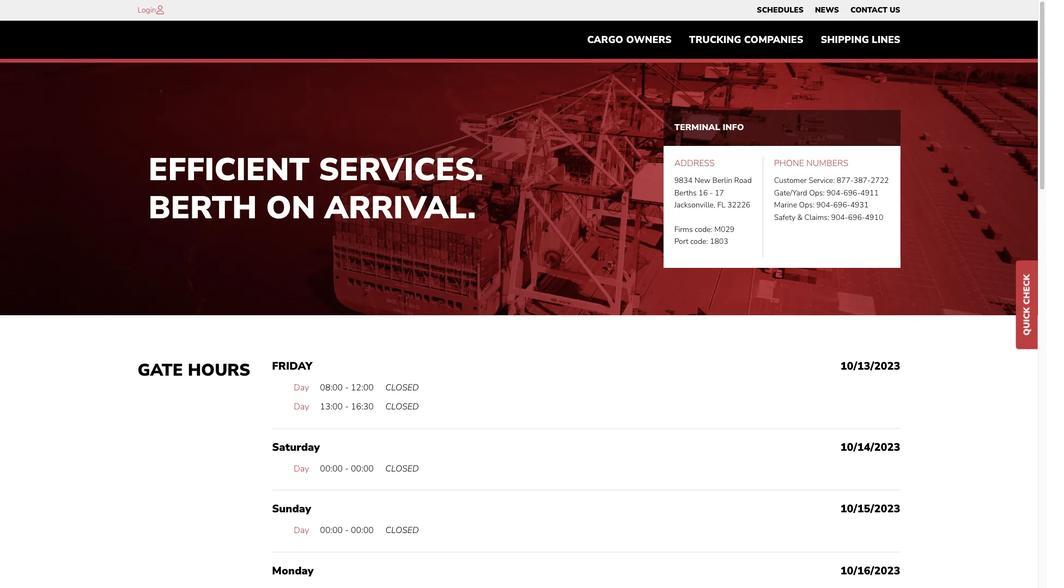 Task type: describe. For each thing, give the bounding box(es) containing it.
phone
[[775, 157, 805, 169]]

shipping lines
[[821, 33, 901, 46]]

new
[[695, 176, 711, 186]]

quick check link
[[1017, 261, 1039, 350]]

2 day from the top
[[294, 401, 309, 413]]

2 vertical spatial 696-
[[849, 212, 866, 223]]

cargo
[[588, 33, 624, 46]]

owners
[[627, 33, 672, 46]]

1 vertical spatial ops:
[[800, 200, 815, 211]]

0 vertical spatial 904-
[[827, 188, 844, 198]]

schedules
[[757, 5, 804, 15]]

login
[[138, 5, 156, 15]]

info
[[723, 122, 745, 134]]

cargo owners link
[[579, 29, 681, 51]]

menu bar containing cargo owners
[[579, 29, 910, 51]]

2722
[[871, 176, 889, 186]]

10/16/2023
[[841, 564, 901, 579]]

1 vertical spatial code:
[[691, 237, 709, 247]]

13:00 - 16:30
[[320, 401, 374, 413]]

safety
[[775, 212, 796, 223]]

9834 new berlin road berths 16 - 17 jacksonville, fl 32226
[[675, 176, 752, 211]]

day for saturday
[[294, 463, 309, 475]]

2 closed from the top
[[386, 401, 419, 413]]

closed for saturday
[[386, 463, 419, 475]]

claims:
[[805, 212, 830, 223]]

gate
[[138, 359, 183, 382]]

0 vertical spatial ops:
[[810, 188, 825, 198]]

lines
[[872, 33, 901, 46]]

firms
[[675, 225, 693, 235]]

marine
[[775, 200, 798, 211]]

user image
[[156, 5, 164, 14]]

4910
[[866, 212, 884, 223]]

1 vertical spatial 904-
[[817, 200, 834, 211]]

quick check
[[1022, 275, 1034, 336]]

numbers
[[807, 157, 849, 169]]

hours
[[188, 359, 250, 382]]

terminal
[[675, 122, 721, 134]]

10/14/2023
[[841, 440, 901, 455]]

us
[[890, 5, 901, 15]]

contact us
[[851, 5, 901, 15]]

port
[[675, 237, 689, 247]]

13:00
[[320, 401, 343, 413]]

quick
[[1022, 308, 1034, 336]]

schedules link
[[757, 3, 804, 18]]

877-
[[837, 176, 854, 186]]

contact
[[851, 5, 888, 15]]

news link
[[816, 3, 840, 18]]

phone numbers
[[775, 157, 849, 169]]

companies
[[745, 33, 804, 46]]

10/13/2023
[[841, 359, 901, 374]]

day for friday
[[294, 382, 309, 394]]

m029
[[715, 225, 735, 235]]

trucking companies link
[[681, 29, 813, 51]]



Task type: locate. For each thing, give the bounding box(es) containing it.
code: right port
[[691, 237, 709, 247]]

4931
[[851, 200, 869, 211]]

monday
[[272, 564, 314, 579]]

904- up claims:
[[817, 200, 834, 211]]

day for sunday
[[294, 525, 309, 537]]

terminal info
[[675, 122, 745, 134]]

1803
[[710, 237, 729, 247]]

news
[[816, 5, 840, 15]]

contact us link
[[851, 3, 901, 18]]

1 00:00 - 00:00 from the top
[[320, 463, 374, 475]]

0 vertical spatial 696-
[[844, 188, 861, 198]]

1 day from the top
[[294, 382, 309, 394]]

sunday
[[272, 502, 311, 517]]

4 day from the top
[[294, 525, 309, 537]]

shipping lines link
[[813, 29, 910, 51]]

17
[[715, 188, 724, 198]]

day down saturday
[[294, 463, 309, 475]]

32226
[[728, 200, 751, 211]]

3 closed from the top
[[386, 463, 419, 475]]

day down 'sunday'
[[294, 525, 309, 537]]

day down friday
[[294, 382, 309, 394]]

ops:
[[810, 188, 825, 198], [800, 200, 815, 211]]

on
[[266, 186, 316, 230]]

1 closed from the top
[[386, 382, 419, 394]]

4 closed from the top
[[386, 525, 419, 537]]

- for sunday
[[345, 525, 349, 537]]

jacksonville,
[[675, 200, 716, 211]]

10/15/2023
[[841, 502, 901, 517]]

trucking
[[690, 33, 742, 46]]

1 vertical spatial 696-
[[834, 200, 851, 211]]

3 day from the top
[[294, 463, 309, 475]]

road
[[735, 176, 752, 186]]

- inside 9834 new berlin road berths 16 - 17 jacksonville, fl 32226
[[710, 188, 713, 198]]

day
[[294, 382, 309, 394], [294, 401, 309, 413], [294, 463, 309, 475], [294, 525, 309, 537]]

4911
[[861, 188, 879, 198]]

address
[[675, 157, 715, 169]]

0 vertical spatial menu bar
[[752, 3, 907, 18]]

2 00:00 - 00:00 from the top
[[320, 525, 374, 537]]

berth
[[149, 186, 257, 230]]

closed for sunday
[[386, 525, 419, 537]]

check
[[1022, 275, 1034, 305]]

menu bar up shipping
[[752, 3, 907, 18]]

- for friday
[[345, 382, 349, 394]]

cargo owners
[[588, 33, 672, 46]]

berths
[[675, 188, 697, 198]]

friday
[[272, 359, 313, 374]]

arrival.
[[325, 186, 476, 230]]

day left 13:00
[[294, 401, 309, 413]]

code:
[[695, 225, 713, 235], [691, 237, 709, 247]]

gate hours
[[138, 359, 250, 382]]

387-
[[854, 176, 871, 186]]

menu bar containing schedules
[[752, 3, 907, 18]]

menu bar
[[752, 3, 907, 18], [579, 29, 910, 51]]

ops: down service:
[[810, 188, 825, 198]]

00:00 - 00:00
[[320, 463, 374, 475], [320, 525, 374, 537]]

saturday
[[272, 440, 320, 455]]

904-
[[827, 188, 844, 198], [817, 200, 834, 211], [832, 212, 849, 223]]

closed for friday
[[386, 382, 419, 394]]

code: up the 1803
[[695, 225, 713, 235]]

services.
[[319, 148, 484, 192]]

efficient services. berth on arrival.
[[149, 148, 484, 230]]

gate/yard
[[775, 188, 808, 198]]

00:00 - 00:00 for saturday
[[320, 463, 374, 475]]

efficient
[[149, 148, 310, 192]]

fl
[[718, 200, 726, 211]]

trucking companies
[[690, 33, 804, 46]]

12:00
[[351, 382, 374, 394]]

1 vertical spatial 00:00 - 00:00
[[320, 525, 374, 537]]

customer
[[775, 176, 807, 186]]

08:00
[[320, 382, 343, 394]]

berlin
[[713, 176, 733, 186]]

0 vertical spatial code:
[[695, 225, 713, 235]]

customer service: 877-387-2722 gate/yard ops: 904-696-4911 marine ops: 904-696-4931 safety & claims: 904-696-4910
[[775, 176, 889, 223]]

904- right claims:
[[832, 212, 849, 223]]

16
[[699, 188, 708, 198]]

closed
[[386, 382, 419, 394], [386, 401, 419, 413], [386, 463, 419, 475], [386, 525, 419, 537]]

00:00
[[320, 463, 343, 475], [351, 463, 374, 475], [320, 525, 343, 537], [351, 525, 374, 537]]

login link
[[138, 5, 156, 15]]

&
[[798, 212, 803, 223]]

9834
[[675, 176, 693, 186]]

- for saturday
[[345, 463, 349, 475]]

shipping
[[821, 33, 870, 46]]

-
[[710, 188, 713, 198], [345, 382, 349, 394], [345, 401, 349, 413], [345, 463, 349, 475], [345, 525, 349, 537]]

1 vertical spatial menu bar
[[579, 29, 910, 51]]

firms code:  m029 port code:  1803
[[675, 225, 735, 247]]

menu bar down schedules link at the right of the page
[[579, 29, 910, 51]]

2 vertical spatial 904-
[[832, 212, 849, 223]]

696-
[[844, 188, 861, 198], [834, 200, 851, 211], [849, 212, 866, 223]]

ops: up &
[[800, 200, 815, 211]]

08:00 - 12:00
[[320, 382, 374, 394]]

service:
[[809, 176, 835, 186]]

904- down 877-
[[827, 188, 844, 198]]

16:30
[[351, 401, 374, 413]]

00:00 - 00:00 for sunday
[[320, 525, 374, 537]]

0 vertical spatial 00:00 - 00:00
[[320, 463, 374, 475]]



